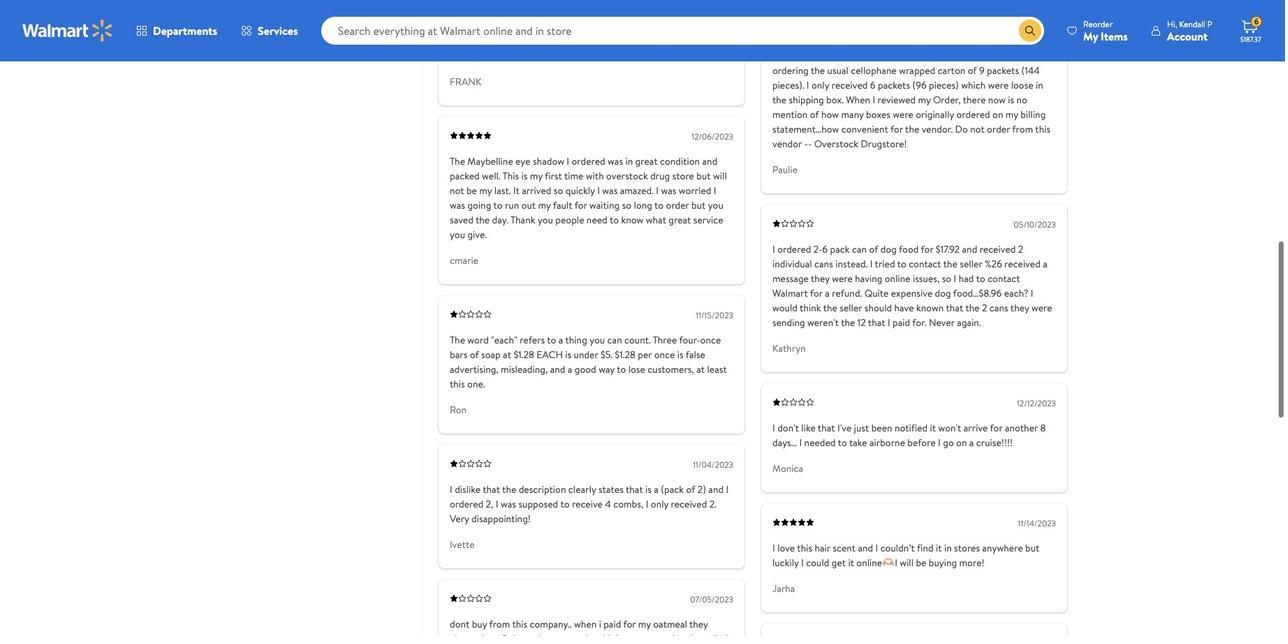 Task type: describe. For each thing, give the bounding box(es) containing it.
way
[[599, 362, 615, 376]]

reorder
[[1084, 18, 1113, 30]]

is inside i dislike that the description clearly states that is a (pack of 2) and i ordered 2, i was supposed to receive 4 combs, i only received 2. very disappointing!
[[646, 482, 652, 496]]

supposed
[[519, 497, 558, 511]]

couldn't
[[881, 541, 915, 555]]

disappointing!
[[472, 512, 531, 526]]

1 vertical spatial once
[[654, 347, 675, 361]]

1 horizontal spatial when
[[846, 92, 871, 106]]

this inside dont buy from this company.. when i paid for my oatmeal they charged me 3 times the amount it said the cost was. then i emaile
[[512, 617, 528, 631]]

vendor.
[[922, 122, 953, 136]]

i right '2,'
[[496, 497, 499, 511]]

i right believed
[[1014, 48, 1017, 62]]

0 horizontal spatial packets
[[878, 78, 910, 92]]

needed
[[805, 435, 836, 449]]

the right said
[[613, 632, 627, 637]]

6 $187.37
[[1241, 16, 1262, 44]]

received right %26
[[1005, 257, 1041, 270]]

need
[[587, 212, 608, 226]]

07/05/2023
[[690, 593, 734, 605]]

order inside the maybelline eye shadow i ordered was in great condition and packed well.  this is my first time with overstock drug store but will not be my last.  it arrived so quickly i was amazed.  i was worried i was going to run out my fault for waiting so long to order but you saved the day.  thank you people need to know what great service you give.
[[666, 198, 689, 212]]

the up weren't
[[823, 301, 838, 315]]

was up saved
[[450, 198, 465, 212]]

2 $1.28 from the left
[[615, 347, 636, 361]]

my inside dont buy from this company.. when i paid for my oatmeal they charged me 3 times the amount it said the cost was. then i emaile
[[638, 617, 651, 631]]

1 horizontal spatial great
[[669, 212, 691, 226]]

is left false
[[678, 347, 684, 361]]

billing
[[1021, 107, 1046, 121]]

p
[[1208, 18, 1213, 30]]

soap
[[481, 347, 501, 361]]

for right food at top right
[[921, 242, 934, 256]]

but inside i love this hair scent and i couldn't find it in stores anywhere but luckily i could get it online🫶🏼i will be buying more!
[[1026, 541, 1040, 555]]

you inside the "the word "each" refers to a thing you can count. three four-once bars of soap at $1.28 each is under $5. $1.28 per once is false advertising, misleading, and a good way to lose customers, at least this one."
[[590, 333, 605, 347]]

0 horizontal spatial dog
[[881, 242, 897, 256]]

fault
[[553, 198, 573, 212]]

vendor
[[773, 136, 802, 150]]

weren't
[[808, 315, 839, 329]]

they inside dont buy from this company.. when i paid for my oatmeal they charged me 3 times the amount it said the cost was. then i emaile
[[690, 617, 708, 631]]

on inside i don't like that i've just been notified it won't arrive for another 8 days... i needed to take airborne before i go on a cruise!!!!
[[957, 435, 967, 449]]

and inside the "the word "each" refers to a thing you can count. three four-once bars of soap at $1.28 each is under $5. $1.28 per once is false advertising, misleading, and a good way to lose customers, at least this one."
[[550, 362, 566, 376]]

only inside when ordering this dentine fire gum product, i believed i was ordering the usual cellophane wrapped carton of 9 packets (144 pieces).  i only received 6 packets (96 pieces) which were loose in the shipping box.  when i reviewed my order, there now is no mention of how many boxes were originally ordered on my billing statement...how convenient for the vendor.  do not order from this vendor -- overstock drugstore!
[[812, 78, 830, 92]]

0 horizontal spatial i
[[599, 617, 601, 631]]

the down $17.92
[[944, 257, 958, 270]]

i've
[[838, 421, 852, 435]]

0 vertical spatial receive
[[558, 48, 588, 62]]

that up combs,
[[626, 482, 643, 496]]

paulie
[[773, 162, 798, 176]]

it right find
[[936, 541, 942, 555]]

0 horizontal spatial at
[[503, 347, 511, 361]]

in inside the maybelline eye shadow i ordered was in great condition and packed well.  this is my first time with overstock drug store but will not be my last.  it arrived so quickly i was amazed.  i was worried i was going to run out my fault for waiting so long to order but you saved the day.  thank you people need to know what great service you give.
[[626, 154, 633, 168]]

i up individual
[[773, 242, 775, 256]]

out
[[522, 198, 536, 212]]

get
[[832, 556, 846, 570]]

to inside i dislike that the description clearly states that is a (pack of 2) and i ordered 2, i was supposed to receive 4 combs, i only received 2. very disappointing!
[[561, 497, 570, 511]]

0 horizontal spatial cans
[[815, 257, 833, 270]]

i down drug
[[656, 183, 659, 197]]

in left however at the top of page
[[591, 48, 598, 62]]

now
[[989, 92, 1006, 106]]

give.
[[468, 227, 487, 241]]

refers
[[520, 333, 545, 347]]

that up '2,'
[[483, 482, 500, 496]]

6 inside 6 $187.37
[[1255, 16, 1259, 27]]

the down the company..
[[535, 632, 549, 637]]

which
[[962, 78, 986, 92]]

could
[[806, 556, 830, 570]]

per
[[638, 347, 652, 361]]

bars
[[450, 347, 468, 361]]

1 vertical spatial i
[[691, 632, 693, 637]]

carton
[[938, 63, 966, 77]]

do
[[956, 122, 968, 136]]

luckily
[[773, 556, 799, 570]]

be inside the maybelline eye shadow i ordered was in great condition and packed well.  this is my first time with overstock drug store but will not be my last.  it arrived so quickly i was amazed.  i was worried i was going to run out my fault for waiting so long to order but you saved the day.  thank you people need to know what great service you give.
[[467, 183, 477, 197]]

was up overstock
[[608, 154, 623, 168]]

the for the maybelline eye shadow i ordered was in great condition and packed well.  this is my first time with overstock drug store but will not be my last.  it arrived so quickly i was amazed.  i was worried i was going to run out my fault for waiting so long to order but you saved the day.  thank you people need to know what great service you give.
[[450, 154, 465, 168]]

hi,
[[1167, 18, 1178, 30]]

i right however at the top of page
[[664, 48, 667, 62]]

i left the love at the right bottom of the page
[[773, 541, 775, 555]]

1 vertical spatial contact
[[988, 271, 1021, 285]]

amazed.
[[620, 183, 654, 197]]

my down (96
[[918, 92, 931, 106]]

gum
[[911, 48, 931, 62]]

a left refund.
[[825, 286, 830, 300]]

like
[[802, 421, 816, 435]]

times
[[510, 632, 533, 637]]

received up %26
[[980, 242, 1016, 256]]

lose
[[629, 362, 646, 376]]

four-
[[679, 333, 701, 347]]

this
[[503, 168, 519, 182]]

to up what
[[655, 198, 664, 212]]

is inside when ordering this dentine fire gum product, i believed i was ordering the usual cellophane wrapped carton of 9 packets (144 pieces).  i only received 6 packets (96 pieces) which were loose in the shipping box.  when i reviewed my order, there now is no mention of how many boxes were originally ordered on my billing statement...how convenient for the vendor.  do not order from this vendor -- overstock drugstore!
[[1008, 92, 1015, 106]]

only inside i dislike that the description clearly states that is a (pack of 2) and i ordered 2, i was supposed to receive 4 combs, i only received 2. very disappointing!
[[651, 497, 669, 511]]

is inside the maybelline eye shadow i ordered was in great condition and packed well.  this is my first time with overstock drug store but will not be my last.  it arrived so quickly i was amazed.  i was worried i was going to run out my fault for waiting so long to order but you saved the day.  thank you people need to know what great service you give.
[[522, 168, 528, 182]]

another
[[1005, 421, 1038, 435]]

$17.92
[[936, 242, 960, 256]]

the up again.
[[966, 301, 980, 315]]

0 vertical spatial when
[[773, 48, 797, 62]]

$187.37
[[1241, 34, 1262, 44]]

in inside when ordering this dentine fire gum product, i believed i was ordering the usual cellophane wrapped carton of 9 packets (144 pieces).  i only received 6 packets (96 pieces) which were loose in the shipping box.  when i reviewed my order, there now is no mention of how many boxes were originally ordered on my billing statement...how convenient for the vendor.  do not order from this vendor -- overstock drugstore!
[[1036, 78, 1044, 92]]

least
[[707, 362, 727, 376]]

so inside i ordered 2-6 pack can of dog food for $17.92 and received 2 individual cans instead.  i tried to contact the seller %26 received a message they were having online issues, so i had to contact walmart for a refund.  quite expensive dog food...$8.96 each?  i would think the seller should have known that the 2 cans they were sending weren't the 12 that i paid for.  never again.
[[942, 271, 952, 285]]

run
[[505, 198, 519, 212]]

food
[[899, 242, 919, 256]]

a left good
[[568, 362, 573, 376]]

go
[[943, 435, 954, 449]]

not inside the maybelline eye shadow i ordered was in great condition and packed well.  this is my first time with overstock drug store but will not be my last.  it arrived so quickly i was amazed.  i was worried i was going to run out my fault for waiting so long to order but you saved the day.  thank you people need to know what great service you give.
[[450, 183, 464, 197]]

the word "each" refers to a thing you can count. three four-once bars of soap at $1.28 each is under $5. $1.28 per once is false advertising, misleading, and a good way to lose customers, at least this one.
[[450, 333, 727, 391]]

services
[[258, 23, 298, 38]]

worried
[[679, 183, 712, 197]]

to up online
[[898, 257, 907, 270]]

it left the now!
[[691, 48, 697, 62]]

1 vertical spatial ordering
[[773, 63, 809, 77]]

for up think
[[810, 286, 823, 300]]

in inside i love this hair scent and i couldn't find it in stores anywhere but luckily i could get it online🫶🏼i will be buying more!
[[945, 541, 952, 555]]

this up usual
[[838, 48, 853, 62]]

search icon image
[[1025, 25, 1036, 36]]

that up never
[[946, 301, 964, 315]]

well.
[[482, 168, 501, 182]]

can inside the "the word "each" refers to a thing you can count. three four-once bars of soap at $1.28 each is under $5. $1.28 per once is false advertising, misleading, and a good way to lose customers, at least this one."
[[608, 333, 622, 347]]

it left did
[[517, 48, 523, 62]]

when ordering this dentine fire gum product, i believed i was ordering the usual cellophane wrapped carton of 9 packets (144 pieces).  i only received 6 packets (96 pieces) which were loose in the shipping box.  when i reviewed my order, there now is no mention of how many boxes were originally ordered on my billing statement...how convenient for the vendor.  do not order from this vendor -- overstock drugstore!
[[773, 48, 1051, 150]]

4
[[605, 497, 611, 511]]

i right the worried
[[714, 183, 717, 197]]

for inside i don't like that i've just been notified it won't arrive for another 8 days... i needed to take airborne before i go on a cruise!!!!
[[990, 421, 1003, 435]]

wrapped
[[899, 63, 936, 77]]

saved
[[450, 212, 474, 226]]

to left "run"
[[494, 198, 503, 212]]

will inside the maybelline eye shadow i ordered was in great condition and packed well.  this is my first time with overstock drug store but will not be my last.  it arrived so quickly i was amazed.  i was worried i was going to run out my fault for waiting so long to order but you saved the day.  thank you people need to know what great service you give.
[[713, 168, 727, 182]]

(144
[[1022, 63, 1040, 77]]

count.
[[625, 333, 651, 347]]

i left go
[[938, 435, 941, 449]]

i right combs,
[[646, 497, 649, 511]]

the down pieces).
[[773, 92, 787, 106]]

is down thing
[[565, 347, 572, 361]]

ordered inside i ordered 2-6 pack can of dog food for $17.92 and received 2 individual cans instead.  i tried to contact the seller %26 received a message they were having online issues, so i had to contact walmart for a refund.  quite expensive dog food...$8.96 each?  i would think the seller should have known that the 2 cans they were sending weren't the 12 that i paid for.  never again.
[[778, 242, 811, 256]]

states
[[599, 482, 624, 496]]

0 horizontal spatial so
[[554, 183, 563, 197]]

i up boxes
[[873, 92, 876, 106]]

store
[[673, 168, 694, 182]]

the left the vendor.
[[906, 122, 920, 136]]

to right need
[[610, 212, 619, 226]]

6 inside i ordered 2-6 pack can of dog food for $17.92 and received 2 individual cans instead.  i tried to contact the seller %26 received a message they were having online issues, so i had to contact walmart for a refund.  quite expensive dog food...$8.96 each?  i would think the seller should have known that the 2 cans they were sending weren't the 12 that i paid for.  never again.
[[823, 242, 828, 256]]

a left thing
[[559, 333, 563, 347]]

i dislike that the description clearly states that is a (pack of 2) and i ordered 2, i was supposed to receive 4 combs, i only received 2. very disappointing!
[[450, 482, 729, 526]]

a inside i dislike that the description clearly states that is a (pack of 2) and i ordered 2, i was supposed to receive 4 combs, i only received 2. very disappointing!
[[654, 482, 659, 496]]

2.
[[710, 497, 717, 511]]

each
[[537, 347, 563, 361]]

it inside dont buy from this company.. when i paid for my oatmeal they charged me 3 times the amount it said the cost was. then i emaile
[[586, 632, 592, 637]]

quite
[[865, 286, 889, 300]]

walmart image
[[22, 20, 113, 42]]

was down drug
[[661, 183, 677, 197]]

not inside when ordering this dentine fire gum product, i believed i was ordering the usual cellophane wrapped carton of 9 packets (144 pieces).  i only received 6 packets (96 pieces) which were loose in the shipping box.  when i reviewed my order, there now is no mention of how many boxes were originally ordered on my billing statement...how convenient for the vendor.  do not order from this vendor -- overstock drugstore!
[[971, 122, 985, 136]]

false
[[686, 347, 706, 361]]

convenient
[[842, 122, 889, 136]]

0 horizontal spatial order
[[601, 48, 624, 62]]

you down saved
[[450, 227, 465, 241]]

1 horizontal spatial at
[[697, 362, 705, 376]]

i left the tried
[[870, 257, 873, 270]]

11/04/2023
[[693, 458, 734, 470]]

the maybelline eye shadow i ordered was in great condition and packed well.  this is my first time with overstock drug store but will not be my last.  it arrived so quickly i was amazed.  i was worried i was going to run out my fault for waiting so long to order but you saved the day.  thank you people need to know what great service you give.
[[450, 154, 727, 241]]

i down should
[[888, 315, 891, 329]]

my down well.
[[480, 183, 492, 197]]

the inside the maybelline eye shadow i ordered was in great condition and packed well.  this is my first time with overstock drug store but will not be my last.  it arrived so quickly i was amazed.  i was worried i was going to run out my fault for waiting so long to order but you saved the day.  thank you people need to know what great service you give.
[[476, 212, 490, 226]]

again.
[[957, 315, 981, 329]]

one.
[[467, 377, 485, 391]]

0 vertical spatial great
[[636, 154, 658, 168]]

then
[[669, 632, 688, 637]]

that down should
[[868, 315, 886, 329]]

2,
[[486, 497, 494, 511]]

jarha
[[773, 581, 795, 595]]

1 - from the left
[[805, 136, 808, 150]]

don't
[[778, 421, 799, 435]]

1 horizontal spatial once
[[701, 333, 721, 347]]

to right way
[[617, 362, 626, 376]]

05/10/2023
[[1014, 218, 1056, 230]]

ivette
[[450, 537, 475, 551]]

my up arrived
[[530, 168, 543, 182]]

i left believed
[[971, 48, 974, 62]]

and inside i dislike that the description clearly states that is a (pack of 2) and i ordered 2, i was supposed to receive 4 combs, i only received 2. very disappointing!
[[709, 482, 724, 496]]

days...
[[773, 435, 797, 449]]

1 horizontal spatial 2
[[1018, 242, 1024, 256]]

1 vertical spatial but
[[692, 198, 706, 212]]

now!
[[700, 48, 720, 62]]

0 vertical spatial they
[[811, 271, 830, 285]]

packed
[[450, 168, 480, 182]]

of left the 9
[[968, 63, 977, 77]]

0 horizontal spatial seller
[[840, 301, 862, 315]]

you right thank
[[538, 212, 553, 226]]

there
[[963, 92, 986, 106]]

of inside i ordered 2-6 pack can of dog food for $17.92 and received 2 individual cans instead.  i tried to contact the seller %26 received a message they were having online issues, so i had to contact walmart for a refund.  quite expensive dog food...$8.96 each?  i would think the seller should have known that the 2 cans they were sending weren't the 12 that i paid for.  never again.
[[869, 242, 879, 256]]

i left don't
[[773, 421, 775, 435]]

this inside the "the word "each" refers to a thing you can count. three four-once bars of soap at $1.28 each is under $5. $1.28 per once is false advertising, misleading, and a good way to lose customers, at least this one."
[[450, 377, 465, 391]]

many
[[842, 107, 864, 121]]

refund.
[[832, 286, 862, 300]]

i left could
[[801, 556, 804, 570]]

fire
[[892, 48, 908, 62]]

0 vertical spatial seller
[[960, 257, 983, 270]]

each?
[[1005, 286, 1029, 300]]

been
[[872, 421, 893, 435]]



Task type: locate. For each thing, give the bounding box(es) containing it.
0 horizontal spatial 2
[[982, 301, 988, 315]]

for.
[[913, 315, 927, 329]]

received inside when ordering this dentine fire gum product, i believed i was ordering the usual cellophane wrapped carton of 9 packets (144 pieces).  i only received 6 packets (96 pieces) which were loose in the shipping box.  when i reviewed my order, there now is no mention of how many boxes were originally ordered on my billing statement...how convenient for the vendor.  do not order from this vendor -- overstock drugstore!
[[832, 78, 868, 92]]

1 vertical spatial receive
[[572, 497, 603, 511]]

0 vertical spatial cans
[[815, 257, 833, 270]]

paid inside dont buy from this company.. when i paid for my oatmeal they charged me 3 times the amount it said the cost was. then i emaile
[[604, 617, 621, 631]]

message
[[773, 271, 809, 285]]

1 vertical spatial the
[[450, 333, 465, 347]]

cans
[[815, 257, 833, 270], [990, 301, 1009, 315]]

0 horizontal spatial on
[[957, 435, 967, 449]]

was up 'disappointing!'
[[501, 497, 516, 511]]

thing
[[566, 333, 587, 347]]

0 horizontal spatial be
[[467, 183, 477, 197]]

instead.
[[836, 257, 868, 270]]

and inside the maybelline eye shadow i ordered was in great condition and packed well.  this is my first time with overstock drug store but will not be my last.  it arrived so quickly i was amazed.  i was worried i was going to run out my fault for waiting so long to order but you saved the day.  thank you people need to know what great service you give.
[[703, 154, 718, 168]]

the for the word "each" refers to a thing you can count. three four-once bars of soap at $1.28 each is under $5. $1.28 per once is false advertising, misleading, and a good way to lose customers, at least this one.
[[450, 333, 465, 347]]

have down search 'search field'
[[669, 48, 689, 62]]

reorder my items
[[1084, 18, 1128, 44]]

cellophane
[[851, 63, 897, 77]]

i love this hair scent and i couldn't find it in stores anywhere but luckily i could get it online🫶🏼i will be buying more!
[[773, 541, 1040, 570]]

receive inside i dislike that the description clearly states that is a (pack of 2) and i ordered 2, i was supposed to receive 4 combs, i only received 2. very disappointing!
[[572, 497, 603, 511]]

1 vertical spatial not
[[971, 122, 985, 136]]

service
[[694, 212, 723, 226]]

my right out
[[538, 198, 551, 212]]

0 vertical spatial packets
[[987, 63, 1019, 77]]

2 horizontal spatial they
[[1011, 301, 1030, 315]]

2 horizontal spatial so
[[942, 271, 952, 285]]

be
[[467, 183, 477, 197], [916, 556, 927, 570]]

never
[[929, 315, 955, 329]]

1 horizontal spatial from
[[1013, 122, 1034, 136]]

ordering up usual
[[799, 48, 836, 62]]

description
[[519, 482, 566, 496]]

2 horizontal spatial order
[[987, 122, 1010, 136]]

great up drug
[[636, 154, 658, 168]]

it right get
[[848, 556, 854, 570]]

at down false
[[697, 362, 705, 376]]

1 vertical spatial on
[[957, 435, 967, 449]]

0 vertical spatial will
[[713, 168, 727, 182]]

1 horizontal spatial have
[[895, 301, 914, 315]]

me
[[487, 632, 500, 637]]

is right the this
[[522, 168, 528, 182]]

1 horizontal spatial $1.28
[[615, 347, 636, 361]]

statement...how
[[773, 122, 839, 136]]

i right then
[[691, 632, 693, 637]]

1 horizontal spatial only
[[812, 78, 830, 92]]

long
[[634, 198, 653, 212]]

pieces).
[[773, 78, 805, 92]]

1 the from the top
[[450, 154, 465, 168]]

eye
[[516, 154, 531, 168]]

0 vertical spatial ordering
[[799, 48, 836, 62]]

0 horizontal spatial great
[[636, 154, 658, 168]]

1 horizontal spatial so
[[622, 198, 632, 212]]

from
[[1013, 122, 1034, 136], [489, 617, 510, 631]]

was up waiting
[[602, 183, 618, 197]]

1 vertical spatial dog
[[935, 286, 951, 300]]

not right do
[[971, 122, 985, 136]]

%26
[[985, 257, 1002, 270]]

have inside i ordered 2-6 pack can of dog food for $17.92 and received 2 individual cans instead.  i tried to contact the seller %26 received a message they were having online issues, so i had to contact walmart for a refund.  quite expensive dog food...$8.96 each?  i would think the seller should have known that the 2 cans they were sending weren't the 12 that i paid for.  never again.
[[895, 301, 914, 315]]

be down find
[[916, 556, 927, 570]]

i up said
[[599, 617, 601, 631]]

cans down each?
[[990, 301, 1009, 315]]

i
[[599, 617, 601, 631], [691, 632, 693, 637]]

0 horizontal spatial they
[[690, 617, 708, 631]]

2 vertical spatial order
[[666, 198, 689, 212]]

2 vertical spatial so
[[942, 271, 952, 285]]

packets
[[987, 63, 1019, 77], [878, 78, 910, 92]]

be inside i love this hair scent and i couldn't find it in stores anywhere but luckily i could get it online🫶🏼i will be buying more!
[[916, 556, 927, 570]]

amount
[[551, 632, 584, 637]]

Search search field
[[321, 17, 1045, 45]]

from inside dont buy from this company.. when i paid for my oatmeal they charged me 3 times the amount it said the cost was. then i emaile
[[489, 617, 510, 631]]

i left dislike
[[450, 482, 453, 496]]

loose
[[1011, 78, 1034, 92]]

walmart
[[773, 286, 808, 300]]

said
[[594, 632, 610, 637]]

0 horizontal spatial 6
[[823, 242, 828, 256]]

2 vertical spatial they
[[690, 617, 708, 631]]

on
[[993, 107, 1004, 121], [957, 435, 967, 449]]

combs,
[[614, 497, 644, 511]]

the left 12
[[841, 315, 855, 329]]

0 vertical spatial only
[[812, 78, 830, 92]]

0 horizontal spatial have
[[669, 48, 689, 62]]

for inside the maybelline eye shadow i ordered was in great condition and packed well.  this is my first time with overstock drug store but will not be my last.  it arrived so quickly i was amazed.  i was worried i was going to run out my fault for waiting so long to order but you saved the day.  thank you people need to know what great service you give.
[[575, 198, 587, 212]]

0 horizontal spatial contact
[[909, 257, 942, 270]]

0 vertical spatial from
[[1013, 122, 1034, 136]]

the inside i dislike that the description clearly states that is a (pack of 2) and i ordered 2, i was supposed to receive 4 combs, i only received 2. very disappointing!
[[502, 482, 517, 496]]

0 horizontal spatial will
[[713, 168, 727, 182]]

$5.
[[601, 347, 613, 361]]

0 horizontal spatial only
[[651, 497, 669, 511]]

what
[[646, 212, 667, 226]]

so left had
[[942, 271, 952, 285]]

for up "cost"
[[624, 617, 636, 631]]

a inside i don't like that i've just been notified it won't arrive for another 8 days... i needed to take airborne before i go on a cruise!!!!
[[970, 435, 974, 449]]

0 vertical spatial once
[[701, 333, 721, 347]]

from inside when ordering this dentine fire gum product, i believed i was ordering the usual cellophane wrapped carton of 9 packets (144 pieces).  i only received 6 packets (96 pieces) which were loose in the shipping box.  when i reviewed my order, there now is no mention of how many boxes were originally ordered on my billing statement...how convenient for the vendor.  do not order from this vendor -- overstock drugstore!
[[1013, 122, 1034, 136]]

order
[[601, 48, 624, 62], [987, 122, 1010, 136], [666, 198, 689, 212]]

2 down 'food...$8.96'
[[982, 301, 988, 315]]

online🫶🏼i
[[857, 556, 898, 570]]

have
[[669, 48, 689, 62], [895, 301, 914, 315]]

pieces)
[[929, 78, 959, 92]]

will down couldn't
[[900, 556, 914, 570]]

departments
[[153, 23, 217, 38]]

dentine
[[855, 48, 889, 62]]

0 vertical spatial 2
[[1018, 242, 1024, 256]]

the left usual
[[811, 63, 825, 77]]

the up bars
[[450, 333, 465, 347]]

0 vertical spatial can
[[852, 242, 867, 256]]

1 vertical spatial order
[[987, 122, 1010, 136]]

to
[[494, 198, 503, 212], [655, 198, 664, 212], [610, 212, 619, 226], [898, 257, 907, 270], [977, 271, 986, 285], [547, 333, 556, 347], [617, 362, 626, 376], [838, 435, 847, 449], [561, 497, 570, 511]]

1 horizontal spatial packets
[[987, 63, 1019, 77]]

seller up had
[[960, 257, 983, 270]]

issues,
[[913, 271, 940, 285]]

0 vertical spatial contact
[[909, 257, 942, 270]]

ordered down dislike
[[450, 497, 484, 511]]

2 vertical spatial but
[[1026, 541, 1040, 555]]

i up shipping
[[807, 78, 810, 92]]

order inside when ordering this dentine fire gum product, i believed i was ordering the usual cellophane wrapped carton of 9 packets (144 pieces).  i only received 6 packets (96 pieces) which were loose in the shipping box.  when i reviewed my order, there now is no mention of how many boxes were originally ordered on my billing statement...how convenient for the vendor.  do not order from this vendor -- overstock drugstore!
[[987, 122, 1010, 136]]

0 horizontal spatial paid
[[604, 617, 621, 631]]

i up online🫶🏼i
[[876, 541, 878, 555]]

for inside dont buy from this company.. when i paid for my oatmeal they charged me 3 times the amount it said the cost was. then i emaile
[[624, 617, 636, 631]]

on down now
[[993, 107, 1004, 121]]

to inside i don't like that i've just been notified it won't arrive for another 8 days... i needed to take airborne before i go on a cruise!!!!
[[838, 435, 847, 449]]

paid inside i ordered 2-6 pack can of dog food for $17.92 and received 2 individual cans instead.  i tried to contact the seller %26 received a message they were having online issues, so i had to contact walmart for a refund.  quite expensive dog food...$8.96 each?  i would think the seller should have known that the 2 cans they were sending weren't the 12 that i paid for.  never again.
[[893, 315, 911, 329]]

for
[[891, 122, 903, 136], [575, 198, 587, 212], [921, 242, 934, 256], [810, 286, 823, 300], [990, 421, 1003, 435], [624, 617, 636, 631]]

only up shipping
[[812, 78, 830, 92]]

it inside i don't like that i've just been notified it won't arrive for another 8 days... i needed to take airborne before i go on a cruise!!!!
[[930, 421, 936, 435]]

of inside i dislike that the description clearly states that is a (pack of 2) and i ordered 2, i was supposed to receive 4 combs, i only received 2. very disappointing!
[[686, 482, 695, 496]]

anywhere
[[983, 541, 1023, 555]]

can inside i ordered 2-6 pack can of dog food for $17.92 and received 2 individual cans instead.  i tried to contact the seller %26 received a message they were having online issues, so i had to contact walmart for a refund.  quite expensive dog food...$8.96 each?  i would think the seller should have known that the 2 cans they were sending weren't the 12 that i paid for.  never again.
[[852, 242, 867, 256]]

0 vertical spatial but
[[697, 168, 711, 182]]

in up overstock
[[626, 154, 633, 168]]

great
[[636, 154, 658, 168], [669, 212, 691, 226]]

to right had
[[977, 271, 986, 285]]

condition
[[660, 154, 700, 168]]

stores
[[954, 541, 980, 555]]

0 horizontal spatial not
[[450, 183, 464, 197]]

0 vertical spatial at
[[503, 347, 511, 361]]

0 vertical spatial order
[[601, 48, 624, 62]]

this inside i love this hair scent and i couldn't find it in stores anywhere but luckily i could get it online🫶🏼i will be buying more!
[[797, 541, 813, 555]]

tried
[[875, 257, 895, 270]]

kathryn
[[773, 341, 806, 355]]

for inside when ordering this dentine fire gum product, i believed i was ordering the usual cellophane wrapped carton of 9 packets (144 pieces).  i only received 6 packets (96 pieces) which were loose in the shipping box.  when i reviewed my order, there now is no mention of how many boxes were originally ordered on my billing statement...how convenient for the vendor.  do not order from this vendor -- overstock drugstore!
[[891, 122, 903, 136]]

you up the service at right
[[708, 198, 724, 212]]

dog up the tried
[[881, 242, 897, 256]]

ordered down there
[[957, 107, 991, 121]]

ordered up with
[[572, 154, 606, 168]]

and up online🫶🏼i
[[858, 541, 873, 555]]

ron
[[450, 403, 467, 417]]

once up false
[[701, 333, 721, 347]]

drugstore!
[[861, 136, 907, 150]]

be down packed
[[467, 183, 477, 197]]

dog up the known
[[935, 286, 951, 300]]

will inside i love this hair scent and i couldn't find it in stores anywhere but luckily i could get it online🫶🏼i will be buying more!
[[900, 556, 914, 570]]

i left had
[[954, 271, 957, 285]]

6 inside when ordering this dentine fire gum product, i believed i was ordering the usual cellophane wrapped carton of 9 packets (144 pieces).  i only received 6 packets (96 pieces) which were loose in the shipping box.  when i reviewed my order, there now is no mention of how many boxes were originally ordered on my billing statement...how convenient for the vendor.  do not order from this vendor -- overstock drugstore!
[[870, 78, 876, 92]]

this left hair on the right bottom of page
[[797, 541, 813, 555]]

a down 05/10/2023 at top right
[[1043, 257, 1048, 270]]

buy
[[472, 617, 487, 631]]

i up time
[[567, 154, 570, 168]]

1 horizontal spatial dog
[[935, 286, 951, 300]]

that inside i don't like that i've just been notified it won't arrive for another 8 days... i needed to take airborne before i go on a cruise!!!!
[[818, 421, 835, 435]]

buying
[[929, 556, 957, 570]]

is left no
[[1008, 92, 1015, 106]]

received inside i dislike that the description clearly states that is a (pack of 2) and i ordered 2, i was supposed to receive 4 combs, i only received 2. very disappointing!
[[671, 497, 707, 511]]

2 the from the top
[[450, 333, 465, 347]]

of inside the "the word "each" refers to a thing you can count. three four-once bars of soap at $1.28 each is under $5. $1.28 per once is false advertising, misleading, and a good way to lose customers, at least this one."
[[470, 347, 479, 361]]

on inside when ordering this dentine fire gum product, i believed i was ordering the usual cellophane wrapped carton of 9 packets (144 pieces).  i only received 6 packets (96 pieces) which were loose in the shipping box.  when i reviewed my order, there now is no mention of how many boxes were originally ordered on my billing statement...how convenient for the vendor.  do not order from this vendor -- overstock drugstore!
[[993, 107, 1004, 121]]

1 horizontal spatial on
[[993, 107, 1004, 121]]

this up times
[[512, 617, 528, 631]]

1 horizontal spatial not
[[541, 48, 555, 62]]

to down i've at the right of the page
[[838, 435, 847, 449]]

0 vertical spatial not
[[541, 48, 555, 62]]

12/06/2023
[[692, 130, 734, 142]]

the down going
[[476, 212, 490, 226]]

was inside when ordering this dentine fire gum product, i believed i was ordering the usual cellophane wrapped carton of 9 packets (144 pieces).  i only received 6 packets (96 pieces) which were loose in the shipping box.  when i reviewed my order, there now is no mention of how many boxes were originally ordered on my billing statement...how convenient for the vendor.  do not order from this vendor -- overstock drugstore!
[[1019, 48, 1034, 62]]

1 vertical spatial so
[[622, 198, 632, 212]]

order down now
[[987, 122, 1010, 136]]

1 vertical spatial will
[[900, 556, 914, 570]]

love
[[778, 541, 795, 555]]

misleading,
[[501, 362, 548, 376]]

0 horizontal spatial $1.28
[[514, 347, 534, 361]]

last.
[[495, 183, 511, 197]]

is
[[1008, 92, 1015, 106], [522, 168, 528, 182], [565, 347, 572, 361], [678, 347, 684, 361], [646, 482, 652, 496]]

1 $1.28 from the left
[[514, 347, 534, 361]]

6 up $187.37
[[1255, 16, 1259, 27]]

0 vertical spatial be
[[467, 183, 477, 197]]

this down billing
[[1036, 122, 1051, 136]]

the inside the "the word "each" refers to a thing you can count. three four-once bars of soap at $1.28 each is under $5. $1.28 per once is false advertising, misleading, and a good way to lose customers, at least this one."
[[450, 333, 465, 347]]

my down no
[[1006, 107, 1019, 121]]

not down packed
[[450, 183, 464, 197]]

(pack
[[661, 482, 684, 496]]

people
[[556, 212, 584, 226]]

received
[[832, 78, 868, 92], [980, 242, 1016, 256], [1005, 257, 1041, 270], [671, 497, 707, 511]]

2 vertical spatial 6
[[823, 242, 828, 256]]

0 horizontal spatial from
[[489, 617, 510, 631]]

customers,
[[648, 362, 694, 376]]

this left one.
[[450, 377, 465, 391]]

6 down cellophane
[[870, 78, 876, 92]]

1 vertical spatial they
[[1011, 301, 1030, 315]]

2 down 05/10/2023 at top right
[[1018, 242, 1024, 256]]

and inside i ordered 2-6 pack can of dog food for $17.92 and received 2 individual cans instead.  i tried to contact the seller %26 received a message they were having online issues, so i had to contact walmart for a refund.  quite expensive dog food...$8.96 each?  i would think the seller should have known that the 2 cans they were sending weren't the 12 that i paid for.  never again.
[[962, 242, 978, 256]]

1 vertical spatial seller
[[840, 301, 862, 315]]

ordered
[[957, 107, 991, 121], [572, 154, 606, 168], [778, 242, 811, 256], [450, 497, 484, 511]]

0 vertical spatial have
[[669, 48, 689, 62]]

i right 2)
[[726, 482, 729, 496]]

0 horizontal spatial can
[[608, 333, 622, 347]]

overstock
[[606, 168, 648, 182]]

that
[[946, 301, 964, 315], [868, 315, 886, 329], [818, 421, 835, 435], [483, 482, 500, 496], [626, 482, 643, 496]]

1 horizontal spatial i
[[691, 632, 693, 637]]

1 horizontal spatial be
[[916, 556, 927, 570]]

waiting
[[590, 198, 620, 212]]

going
[[468, 198, 491, 212]]

order left however at the top of page
[[601, 48, 624, 62]]

1 vertical spatial can
[[608, 333, 622, 347]]

i down with
[[597, 183, 600, 197]]

they down 2-
[[811, 271, 830, 285]]

1 horizontal spatial cans
[[990, 301, 1009, 315]]

0 horizontal spatial when
[[773, 48, 797, 62]]

2 - from the left
[[808, 136, 812, 150]]

and right 2)
[[709, 482, 724, 496]]

and inside i love this hair scent and i couldn't find it in stores anywhere but luckily i could get it online🫶🏼i will be buying more!
[[858, 541, 873, 555]]

had
[[959, 271, 974, 285]]

1 vertical spatial be
[[916, 556, 927, 570]]

with
[[586, 168, 604, 182]]

order down the worried
[[666, 198, 689, 212]]

seller
[[960, 257, 983, 270], [840, 301, 862, 315]]

was inside i dislike that the description clearly states that is a (pack of 2) and i ordered 2, i was supposed to receive 4 combs, i only received 2. very disappointing!
[[501, 497, 516, 511]]

it
[[513, 183, 520, 197]]

ordered inside i dislike that the description clearly states that is a (pack of 2) and i ordered 2, i was supposed to receive 4 combs, i only received 2. very disappointing!
[[450, 497, 484, 511]]

of left the 'how'
[[810, 107, 819, 121]]

usual
[[828, 63, 849, 77]]

1 vertical spatial great
[[669, 212, 691, 226]]

receive down 'clearly'
[[572, 497, 603, 511]]

1 horizontal spatial they
[[811, 271, 830, 285]]

at down "each" at the bottom of page
[[503, 347, 511, 361]]

ordering up pieces).
[[773, 63, 809, 77]]

my up "cost"
[[638, 617, 651, 631]]

and down 12/06/2023
[[703, 154, 718, 168]]

ordered inside the maybelline eye shadow i ordered was in great condition and packed well.  this is my first time with overstock drug store but will not be my last.  it arrived so quickly i was amazed.  i was worried i was going to run out my fault for waiting so long to order but you saved the day.  thank you people need to know what great service you give.
[[572, 154, 606, 168]]

and right $17.92
[[962, 242, 978, 256]]

for up drugstore!
[[891, 122, 903, 136]]

initially
[[450, 48, 480, 62]]

ordered inside when ordering this dentine fire gum product, i believed i was ordering the usual cellophane wrapped carton of 9 packets (144 pieces).  i only received 6 packets (96 pieces) which were loose in the shipping box.  when i reviewed my order, there now is no mention of how many boxes were originally ordered on my billing statement...how convenient for the vendor.  do not order from this vendor -- overstock drugstore!
[[957, 107, 991, 121]]

0 vertical spatial on
[[993, 107, 1004, 121]]

great right what
[[669, 212, 691, 226]]

take
[[850, 435, 868, 449]]

1 vertical spatial from
[[489, 617, 510, 631]]

the inside the maybelline eye shadow i ordered was in great condition and packed well.  this is my first time with overstock drug store but will not be my last.  it arrived so quickly i was amazed.  i was worried i was going to run out my fault for waiting so long to order but you saved the day.  thank you people need to know what great service you give.
[[450, 154, 465, 168]]

05/24/2023
[[1013, 25, 1056, 36]]

1 horizontal spatial will
[[900, 556, 914, 570]]

known
[[917, 301, 944, 315]]

1 vertical spatial 2
[[982, 301, 988, 315]]

to up each
[[547, 333, 556, 347]]

$1.28 up the misleading,
[[514, 347, 534, 361]]

0 vertical spatial paid
[[893, 315, 911, 329]]

it left won't
[[930, 421, 936, 435]]

of up advertising,
[[470, 347, 479, 361]]

1 vertical spatial only
[[651, 497, 669, 511]]

1 horizontal spatial contact
[[988, 271, 1021, 285]]

pack
[[830, 242, 850, 256]]

was up (144
[[1019, 48, 1034, 62]]

$1.28
[[514, 347, 534, 361], [615, 347, 636, 361]]

"each"
[[491, 333, 518, 347]]

for up cruise!!!!
[[990, 421, 1003, 435]]

word
[[468, 333, 489, 347]]

i right each?
[[1031, 286, 1034, 300]]

1 vertical spatial have
[[895, 301, 914, 315]]

will
[[713, 168, 727, 182], [900, 556, 914, 570]]

1 vertical spatial at
[[697, 362, 705, 376]]

$1.28 right $5.
[[615, 347, 636, 361]]

Walmart Site-Wide search field
[[321, 17, 1045, 45]]

kendall
[[1180, 18, 1206, 30]]

items
[[1101, 28, 1128, 44]]

11/14/2023
[[1018, 517, 1056, 529]]

ordered up individual
[[778, 242, 811, 256]]

1 vertical spatial packets
[[878, 78, 910, 92]]

1 horizontal spatial 6
[[870, 78, 876, 92]]

1 vertical spatial when
[[846, 92, 871, 106]]

in down (144
[[1036, 78, 1044, 92]]

arrived
[[522, 183, 552, 197]]

1 vertical spatial cans
[[990, 301, 1009, 315]]

1 vertical spatial 6
[[870, 78, 876, 92]]

2 vertical spatial not
[[450, 183, 464, 197]]

time
[[565, 168, 584, 182]]

0 vertical spatial dog
[[881, 242, 897, 256]]

i right days...
[[800, 435, 802, 449]]



Task type: vqa. For each thing, say whether or not it's contained in the screenshot.
Deals within the Black Friday Deals Preview
no



